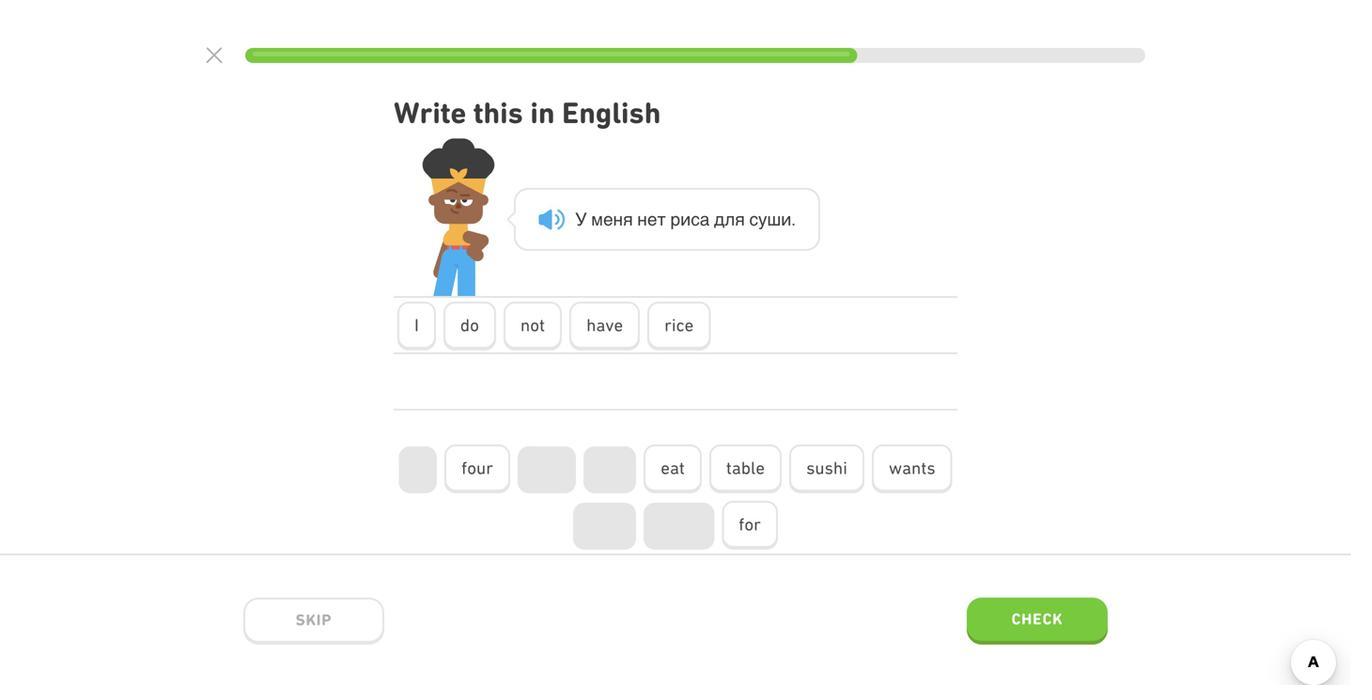 Task type: vqa. For each thing, say whether or not it's contained in the screenshot.
HOT button
no



Task type: describe. For each thing, give the bounding box(es) containing it.
2 и from the left
[[781, 209, 792, 229]]

р
[[671, 209, 680, 229]]

not button
[[504, 302, 562, 350]]

sushi
[[806, 458, 848, 478]]

four button
[[445, 445, 510, 493]]

а
[[700, 209, 710, 229]]

д
[[714, 209, 725, 229]]

rice button
[[648, 302, 711, 350]]

с у ш и .
[[749, 209, 796, 229]]

е for м
[[603, 209, 613, 229]]

т
[[657, 209, 666, 229]]

i button
[[398, 302, 436, 350]]

write
[[394, 95, 466, 130]]

wants
[[889, 458, 936, 478]]

rice
[[665, 315, 694, 335]]

write this in english
[[394, 95, 661, 130]]

1 и from the left
[[680, 209, 691, 229]]

2 я from the left
[[735, 209, 745, 229]]

м е н я
[[591, 209, 633, 229]]

sushi button
[[789, 445, 865, 493]]

1 н from the left
[[613, 209, 623, 229]]

1 с from the left
[[691, 209, 700, 229]]



Task type: locate. For each thing, give the bounding box(es) containing it.
eat
[[661, 458, 685, 478]]

check
[[1012, 610, 1063, 628]]

for
[[739, 514, 761, 534]]

и right the у
[[781, 209, 792, 229]]

я right д at the right top of page
[[735, 209, 745, 229]]

и left 'а'
[[680, 209, 691, 229]]

do
[[460, 315, 479, 335]]

1 horizontal spatial и
[[781, 209, 792, 229]]

skip
[[296, 611, 332, 629]]

и
[[680, 209, 691, 229], [781, 209, 792, 229]]

у
[[575, 209, 587, 229]]

0 horizontal spatial н
[[613, 209, 623, 229]]

2 е from the left
[[647, 209, 657, 229]]

for button
[[722, 501, 778, 550]]

do button
[[443, 302, 496, 350]]

table button
[[709, 445, 782, 493]]

in
[[530, 95, 555, 130]]

1 horizontal spatial н
[[637, 209, 647, 229]]

english
[[562, 95, 661, 130]]

с right р
[[691, 209, 700, 229]]

ш
[[767, 209, 781, 229]]

у
[[758, 209, 767, 229]]

р и с а д л я
[[671, 209, 745, 229]]

л
[[725, 209, 735, 229]]

я left н е т
[[623, 209, 633, 229]]

н
[[613, 209, 623, 229], [637, 209, 647, 229]]

wants button
[[872, 445, 953, 493]]

м
[[591, 209, 603, 229]]

0 horizontal spatial я
[[623, 209, 633, 229]]

not
[[521, 315, 545, 335]]

2 н from the left
[[637, 209, 647, 229]]

i
[[414, 315, 419, 335]]

с left ш
[[749, 209, 758, 229]]

н е т
[[637, 209, 666, 229]]

eat button
[[644, 445, 702, 493]]

0 horizontal spatial и
[[680, 209, 691, 229]]

table
[[726, 458, 765, 478]]

с
[[691, 209, 700, 229], [749, 209, 758, 229]]

е right 'у'
[[603, 209, 613, 229]]

н left т
[[637, 209, 647, 229]]

have
[[587, 315, 623, 335]]

1 е from the left
[[603, 209, 613, 229]]

progress bar
[[245, 48, 1146, 63]]

н right 'м'
[[613, 209, 623, 229]]

have button
[[570, 302, 640, 350]]

2 с from the left
[[749, 209, 758, 229]]

1 horizontal spatial с
[[749, 209, 758, 229]]

.
[[792, 209, 796, 229]]

0 horizontal spatial е
[[603, 209, 613, 229]]

е for н
[[647, 209, 657, 229]]

1 я from the left
[[623, 209, 633, 229]]

four
[[462, 458, 493, 478]]

е left р
[[647, 209, 657, 229]]

1 horizontal spatial е
[[647, 209, 657, 229]]

0 horizontal spatial с
[[691, 209, 700, 229]]

this
[[474, 95, 523, 130]]

е
[[603, 209, 613, 229], [647, 209, 657, 229]]

check button
[[967, 598, 1108, 645]]

skip button
[[243, 598, 384, 645]]

я
[[623, 209, 633, 229], [735, 209, 745, 229]]

1 horizontal spatial я
[[735, 209, 745, 229]]



